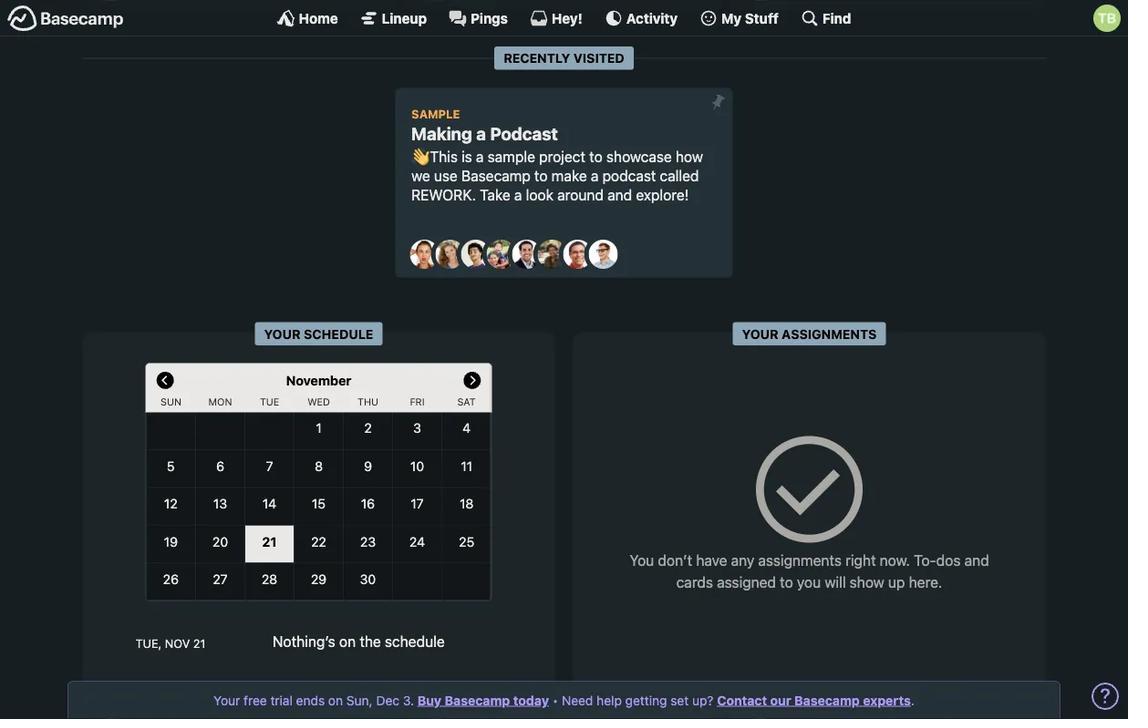 Task type: vqa. For each thing, say whether or not it's contained in the screenshot.
bottom can
no



Task type: locate. For each thing, give the bounding box(es) containing it.
dec
[[376, 693, 400, 709]]

on left the
[[339, 634, 356, 652]]

and down podcast
[[608, 187, 632, 204]]

1 vertical spatial and
[[965, 553, 990, 570]]

schedule
[[385, 634, 445, 652]]

0 vertical spatial and
[[608, 187, 632, 204]]

None submit
[[704, 88, 733, 117]]

switch accounts image
[[7, 5, 124, 33]]

2 horizontal spatial your
[[742, 327, 779, 342]]

rework.
[[412, 187, 476, 204]]

to right project
[[590, 149, 603, 166]]

our
[[771, 693, 792, 709]]

to up the look
[[535, 168, 548, 185]]

your for your schedule
[[264, 327, 301, 342]]

your left schedule
[[264, 327, 301, 342]]

hey! button
[[530, 9, 583, 27]]

lineup
[[382, 10, 427, 26]]

0 horizontal spatial your
[[214, 693, 240, 709]]

1 horizontal spatial your
[[264, 327, 301, 342]]

your left 'assignments'
[[742, 327, 779, 342]]

josh fiske image
[[512, 240, 542, 270]]

stuff
[[745, 10, 779, 26]]

trial
[[271, 693, 293, 709]]

👋
[[412, 149, 426, 166]]

ends
[[296, 693, 325, 709]]

podcast
[[603, 168, 656, 185]]

wed
[[308, 397, 330, 409]]

basecamp
[[462, 168, 531, 185], [445, 693, 510, 709], [795, 693, 860, 709]]

a
[[477, 124, 486, 145], [476, 149, 484, 166], [591, 168, 599, 185], [515, 187, 522, 204]]

your left free
[[214, 693, 240, 709]]

need
[[562, 693, 593, 709]]

basecamp up "take"
[[462, 168, 531, 185]]

free
[[244, 693, 267, 709]]

your
[[264, 327, 301, 342], [742, 327, 779, 342], [214, 693, 240, 709]]

on left sun,
[[328, 693, 343, 709]]

to inside you don't have any assignments right now. to‑dos and cards assigned to you will show up here.
[[780, 575, 794, 592]]

nothing's
[[273, 634, 336, 652]]

buy basecamp today link
[[418, 693, 549, 709]]

don't
[[658, 553, 693, 570]]

have
[[696, 553, 728, 570]]

experts
[[863, 693, 911, 709]]

hey!
[[552, 10, 583, 26]]

sample
[[488, 149, 536, 166]]

to‑dos
[[914, 553, 961, 570]]

to left 'you'
[[780, 575, 794, 592]]

and
[[608, 187, 632, 204], [965, 553, 990, 570]]

podcast
[[490, 124, 558, 145]]

and inside sample making a podcast 👋 this is a sample project to showcase how we use basecamp to make a podcast called rework. take a look around and explore!
[[608, 187, 632, 204]]

2 horizontal spatial to
[[780, 575, 794, 592]]

your schedule
[[264, 327, 374, 342]]

on
[[339, 634, 356, 652], [328, 693, 343, 709]]

to
[[590, 149, 603, 166], [535, 168, 548, 185], [780, 575, 794, 592]]

and right to‑dos
[[965, 553, 990, 570]]

this
[[430, 149, 458, 166]]

my
[[722, 10, 742, 26]]

2 vertical spatial to
[[780, 575, 794, 592]]

0 horizontal spatial to
[[535, 168, 548, 185]]

how
[[676, 149, 703, 166]]

sample making a podcast 👋 this is a sample project to showcase how we use basecamp to make a podcast called rework. take a look around and explore!
[[412, 108, 703, 204]]

1 horizontal spatial and
[[965, 553, 990, 570]]

basecamp right buy
[[445, 693, 510, 709]]

called
[[660, 168, 699, 185]]

0 horizontal spatial and
[[608, 187, 632, 204]]

0 vertical spatial on
[[339, 634, 356, 652]]

contact our basecamp experts link
[[717, 693, 911, 709]]

getting
[[626, 693, 667, 709]]

0 vertical spatial to
[[590, 149, 603, 166]]

activity
[[627, 10, 678, 26]]

schedule
[[304, 327, 374, 342]]

1 horizontal spatial to
[[590, 149, 603, 166]]

basecamp inside sample making a podcast 👋 this is a sample project to showcase how we use basecamp to make a podcast called rework. take a look around and explore!
[[462, 168, 531, 185]]

is
[[462, 149, 472, 166]]

visited
[[574, 51, 625, 66]]

•
[[553, 693, 559, 709]]

sun,
[[347, 693, 373, 709]]



Task type: describe. For each thing, give the bounding box(es) containing it.
recently visited
[[504, 51, 625, 66]]

jared davis image
[[461, 240, 490, 270]]

you don't have any assignments right now. to‑dos and cards assigned to you will show up here.
[[630, 553, 990, 592]]

here.
[[909, 575, 943, 592]]

pings
[[471, 10, 508, 26]]

assigned
[[717, 575, 777, 592]]

your assignments
[[742, 327, 877, 342]]

any
[[731, 553, 755, 570]]

assignments
[[782, 327, 877, 342]]

up
[[889, 575, 906, 592]]

show
[[850, 575, 885, 592]]

home
[[299, 10, 338, 26]]

mon
[[209, 397, 232, 409]]

showcase
[[607, 149, 672, 166]]

pings button
[[449, 9, 508, 27]]

lineup link
[[360, 9, 427, 27]]

tue,
[[136, 638, 162, 651]]

tue
[[260, 397, 279, 409]]

my stuff
[[722, 10, 779, 26]]

making
[[412, 124, 473, 145]]

home link
[[277, 9, 338, 27]]

assignments
[[759, 553, 842, 570]]

1 vertical spatial on
[[328, 693, 343, 709]]

cards
[[677, 575, 713, 592]]

will
[[825, 575, 846, 592]]

and inside you don't have any assignments right now. to‑dos and cards assigned to you will show up here.
[[965, 553, 990, 570]]

my stuff button
[[700, 9, 779, 27]]

thu
[[358, 397, 379, 409]]

november
[[286, 374, 352, 389]]

use
[[434, 168, 458, 185]]

main element
[[0, 0, 1129, 36]]

your free trial ends on sun, dec  3. buy basecamp today • need help getting set up? contact our basecamp experts .
[[214, 693, 915, 709]]

sun
[[161, 397, 182, 409]]

3.
[[403, 693, 414, 709]]

nothing's on the schedule
[[273, 634, 445, 652]]

1 vertical spatial to
[[535, 168, 548, 185]]

take
[[480, 187, 511, 204]]

victor cooper image
[[589, 240, 618, 270]]

nicole katz image
[[538, 240, 567, 270]]

you
[[797, 575, 821, 592]]

right
[[846, 553, 876, 570]]

a up around
[[591, 168, 599, 185]]

21
[[193, 638, 206, 651]]

fri
[[410, 397, 425, 409]]

explore!
[[636, 187, 689, 204]]

a right "making"
[[477, 124, 486, 145]]

your for your assignments
[[742, 327, 779, 342]]

sample
[[412, 108, 460, 121]]

the
[[360, 634, 381, 652]]

annie bryan image
[[410, 240, 439, 270]]

.
[[911, 693, 915, 709]]

nov
[[165, 638, 190, 651]]

you
[[630, 553, 655, 570]]

tue, nov 21
[[136, 638, 206, 651]]

now.
[[880, 553, 911, 570]]

basecamp right the our
[[795, 693, 860, 709]]

look
[[526, 187, 554, 204]]

around
[[558, 187, 604, 204]]

today
[[513, 693, 549, 709]]

project
[[539, 149, 586, 166]]

a left the look
[[515, 187, 522, 204]]

a right is
[[476, 149, 484, 166]]

recently
[[504, 51, 571, 66]]

sat
[[458, 397, 476, 409]]

help
[[597, 693, 622, 709]]

activity link
[[605, 9, 678, 27]]

find
[[823, 10, 852, 26]]

contact
[[717, 693, 767, 709]]

tim burton image
[[1094, 5, 1121, 32]]

steve marsh image
[[563, 240, 593, 270]]

make
[[552, 168, 587, 185]]

buy
[[418, 693, 442, 709]]

up?
[[693, 693, 714, 709]]

cheryl walters image
[[436, 240, 465, 270]]

find button
[[801, 9, 852, 27]]

we
[[412, 168, 430, 185]]

set
[[671, 693, 689, 709]]

jennifer young image
[[487, 240, 516, 270]]



